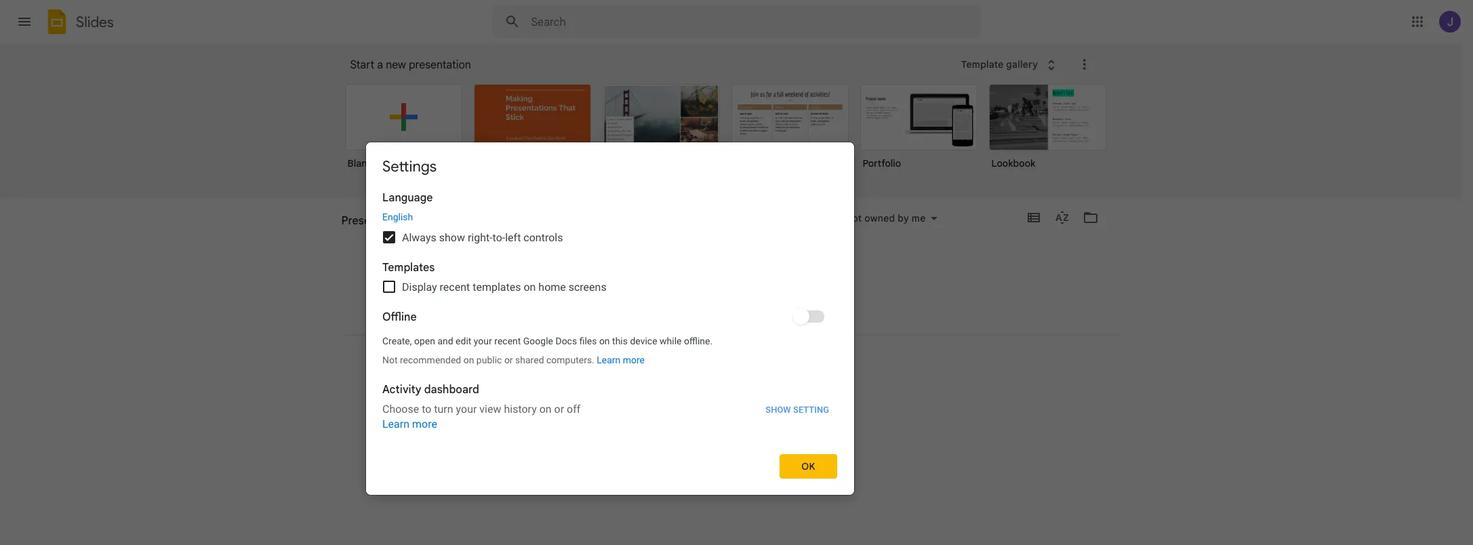 Task type: describe. For each thing, give the bounding box(es) containing it.
and
[[438, 336, 453, 347]]

settings
[[382, 157, 437, 176]]

settings heading
[[382, 157, 437, 176]]

screens
[[569, 281, 607, 294]]

list box containing blank
[[345, 81, 1125, 199]]

to-
[[493, 231, 505, 244]]

while
[[660, 336, 682, 347]]

choose to turn your view history on or off learn more
[[382, 403, 581, 431]]

lookbook option
[[989, 84, 1106, 179]]

0 horizontal spatial recent
[[440, 281, 470, 294]]

always
[[402, 231, 437, 244]]

1 vertical spatial recent
[[495, 336, 521, 347]]

choose
[[382, 403, 419, 416]]

language english
[[382, 191, 433, 222]]

your inside choose to turn your view history on or off learn more
[[456, 403, 477, 416]]

ok
[[802, 460, 816, 472]]

device
[[630, 336, 657, 347]]

shared
[[515, 355, 544, 366]]

a
[[377, 58, 383, 72]]

presentations inside heading
[[341, 214, 412, 228]]

offline
[[382, 311, 417, 324]]

show
[[439, 231, 465, 244]]

setting
[[793, 405, 829, 415]]

english link
[[382, 212, 413, 222]]

right-
[[468, 231, 493, 244]]

Always show right-to-left controls checkbox
[[383, 231, 395, 243]]

presentations by title heading
[[341, 199, 450, 242]]

create, open and edit your recent google docs files on this device while offline.
[[382, 336, 713, 347]]

files
[[580, 336, 597, 347]]

open
[[414, 336, 435, 347]]

blank
[[348, 157, 372, 170]]

display recent templates on home screens
[[402, 281, 607, 294]]

learn more link for choose to turn your view history on or off learn more
[[382, 418, 437, 431]]

gallery
[[1007, 58, 1038, 70]]

recommended
[[400, 355, 461, 366]]

Display recent templates on home screens checkbox
[[383, 281, 395, 293]]

create,
[[382, 336, 412, 347]]

home
[[539, 281, 566, 294]]

on down edit
[[464, 355, 474, 366]]

title inside heading
[[430, 214, 450, 228]]

ok button
[[780, 454, 837, 479]]

presentation
[[409, 58, 471, 72]]

not
[[382, 355, 398, 366]]

settings dialog
[[366, 142, 855, 496]]

1 horizontal spatial more
[[623, 355, 645, 366]]

new
[[386, 58, 406, 72]]

start
[[350, 58, 374, 72]]

by inside presentations by title heading
[[415, 214, 427, 228]]

computers.
[[547, 355, 595, 366]]

template
[[962, 58, 1004, 70]]

2 option from the left
[[603, 84, 720, 179]]

1 presentations by title from the top
[[341, 214, 450, 228]]

portfolio
[[863, 157, 901, 170]]

on left home
[[524, 281, 536, 294]]

activity dashboard
[[382, 383, 479, 397]]

lookbook
[[992, 157, 1036, 170]]

0 vertical spatial your
[[474, 336, 492, 347]]

0 vertical spatial or
[[504, 355, 513, 366]]

view
[[480, 403, 501, 416]]

learn more link for not recommended on public or shared computers. learn more
[[597, 355, 645, 366]]

slides link
[[43, 8, 114, 38]]

dashboard
[[424, 383, 479, 397]]



Task type: vqa. For each thing, say whether or not it's contained in the screenshot.
a
yes



Task type: locate. For each thing, give the bounding box(es) containing it.
or inside choose to turn your view history on or off learn more
[[554, 403, 564, 416]]

presentations
[[341, 214, 412, 228], [341, 220, 403, 232]]

list box
[[345, 81, 1125, 199]]

turn
[[434, 403, 453, 416]]

always show right-to-left controls
[[402, 231, 563, 244]]

3 option from the left
[[731, 84, 849, 179]]

1 horizontal spatial or
[[554, 403, 564, 416]]

show setting button
[[765, 402, 830, 418]]

your
[[474, 336, 492, 347], [456, 403, 477, 416]]

1 option from the left
[[474, 84, 591, 183]]

0 vertical spatial learn more link
[[597, 355, 645, 366]]

learn
[[597, 355, 621, 366], [382, 418, 410, 431]]

0 horizontal spatial learn more link
[[382, 418, 437, 431]]

on left this
[[599, 336, 610, 347]]

slides
[[76, 13, 114, 31]]

or left off
[[554, 403, 564, 416]]

0 vertical spatial recent
[[440, 281, 470, 294]]

2 presentations by title from the top
[[341, 220, 437, 232]]

1 horizontal spatial learn more link
[[597, 355, 645, 366]]

title
[[430, 214, 450, 228], [419, 220, 437, 232]]

title up show
[[430, 214, 450, 228]]

more
[[623, 355, 645, 366], [412, 418, 437, 431]]

display
[[402, 281, 437, 294]]

0 vertical spatial learn
[[597, 355, 621, 366]]

learn down this
[[597, 355, 621, 366]]

show setting
[[766, 405, 829, 415]]

0 horizontal spatial option
[[474, 84, 591, 183]]

0 horizontal spatial more
[[412, 418, 437, 431]]

blank option
[[345, 84, 462, 179]]

1 vertical spatial or
[[554, 403, 564, 416]]

docs
[[556, 336, 577, 347]]

1 vertical spatial your
[[456, 403, 477, 416]]

on
[[524, 281, 536, 294], [599, 336, 610, 347], [464, 355, 474, 366], [540, 403, 552, 416]]

0 vertical spatial more
[[623, 355, 645, 366]]

on inside choose to turn your view history on or off learn more
[[540, 403, 552, 416]]

show
[[766, 405, 791, 415]]

template gallery button
[[953, 52, 1069, 77]]

templates
[[473, 281, 521, 294]]

recent
[[440, 281, 470, 294], [495, 336, 521, 347]]

or right public
[[504, 355, 513, 366]]

recent right the display
[[440, 281, 470, 294]]

recent up not recommended on public or shared computers. learn more
[[495, 336, 521, 347]]

learn inside choose to turn your view history on or off learn more
[[382, 418, 410, 431]]

1 vertical spatial learn more link
[[382, 418, 437, 431]]

1 horizontal spatial learn
[[597, 355, 621, 366]]

your right edit
[[474, 336, 492, 347]]

activity
[[382, 383, 422, 397]]

public
[[477, 355, 502, 366]]

offline.
[[684, 336, 713, 347]]

not recommended on public or shared computers. learn more
[[382, 355, 645, 366]]

learn more link down this
[[597, 355, 645, 366]]

start a new presentation
[[350, 58, 471, 72]]

presentations by title
[[341, 214, 450, 228], [341, 220, 437, 232]]

2 presentations from the top
[[341, 220, 403, 232]]

portfolio option
[[860, 84, 978, 179]]

0 horizontal spatial learn
[[382, 418, 410, 431]]

1 vertical spatial more
[[412, 418, 437, 431]]

templates
[[382, 261, 435, 275]]

more down device
[[623, 355, 645, 366]]

by
[[415, 214, 427, 228], [405, 220, 416, 232]]

language
[[382, 191, 433, 205]]

start a new presentation heading
[[350, 43, 953, 87]]

1 vertical spatial learn
[[382, 418, 410, 431]]

learn down choose
[[382, 418, 410, 431]]

1 horizontal spatial option
[[603, 84, 720, 179]]

title left show
[[419, 220, 437, 232]]

option
[[474, 84, 591, 183], [603, 84, 720, 179], [731, 84, 849, 179]]

2 horizontal spatial option
[[731, 84, 849, 179]]

on right 'history'
[[540, 403, 552, 416]]

off
[[567, 403, 581, 416]]

left
[[505, 231, 521, 244]]

controls
[[524, 231, 563, 244]]

your right turn
[[456, 403, 477, 416]]

1 horizontal spatial recent
[[495, 336, 521, 347]]

0 horizontal spatial or
[[504, 355, 513, 366]]

edit
[[456, 336, 472, 347]]

None search field
[[493, 5, 981, 38]]

template gallery
[[962, 58, 1038, 70]]

more inside choose to turn your view history on or off learn more
[[412, 418, 437, 431]]

this
[[612, 336, 628, 347]]

to
[[422, 403, 432, 416]]

search image
[[499, 8, 526, 35]]

learn more link down choose
[[382, 418, 437, 431]]

learn more link
[[597, 355, 645, 366], [382, 418, 437, 431]]

or
[[504, 355, 513, 366], [554, 403, 564, 416]]

history
[[504, 403, 537, 416]]

google
[[523, 336, 553, 347]]

more down to
[[412, 418, 437, 431]]

1 presentations from the top
[[341, 214, 412, 228]]

english
[[382, 212, 413, 222]]



